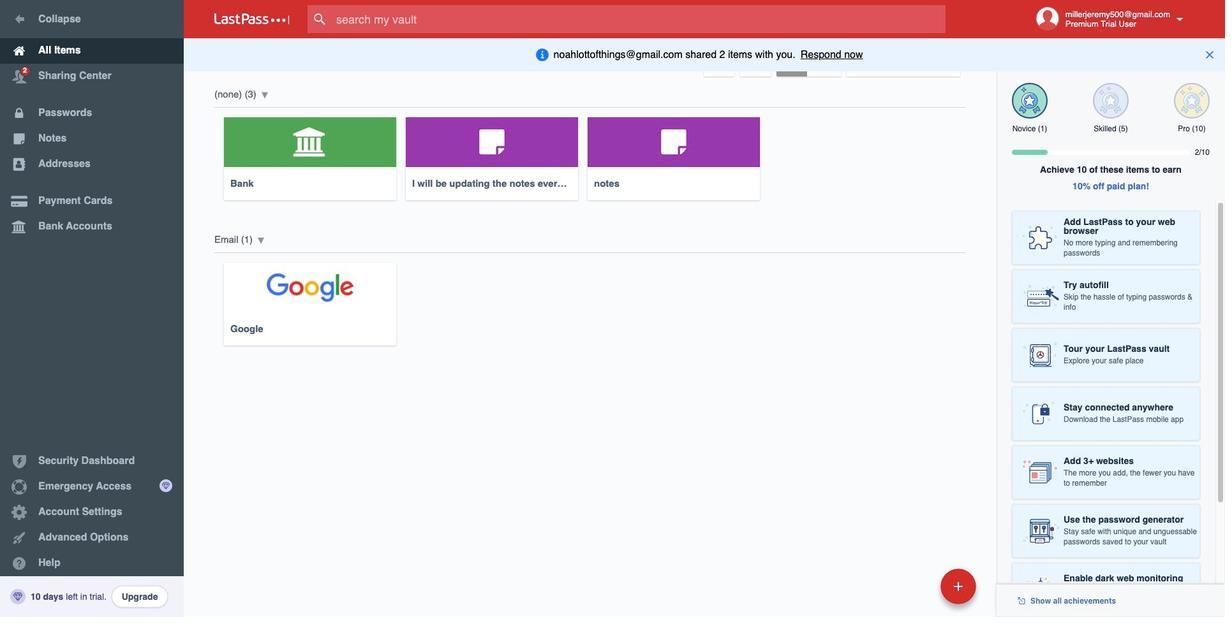 Task type: describe. For each thing, give the bounding box(es) containing it.
Search search field
[[308, 5, 971, 33]]

main navigation navigation
[[0, 0, 184, 618]]



Task type: locate. For each thing, give the bounding box(es) containing it.
new item navigation
[[853, 566, 984, 618]]

lastpass image
[[214, 13, 290, 25]]

vault options navigation
[[184, 38, 997, 77]]

new item element
[[853, 569, 981, 605]]

search my vault text field
[[308, 5, 971, 33]]



